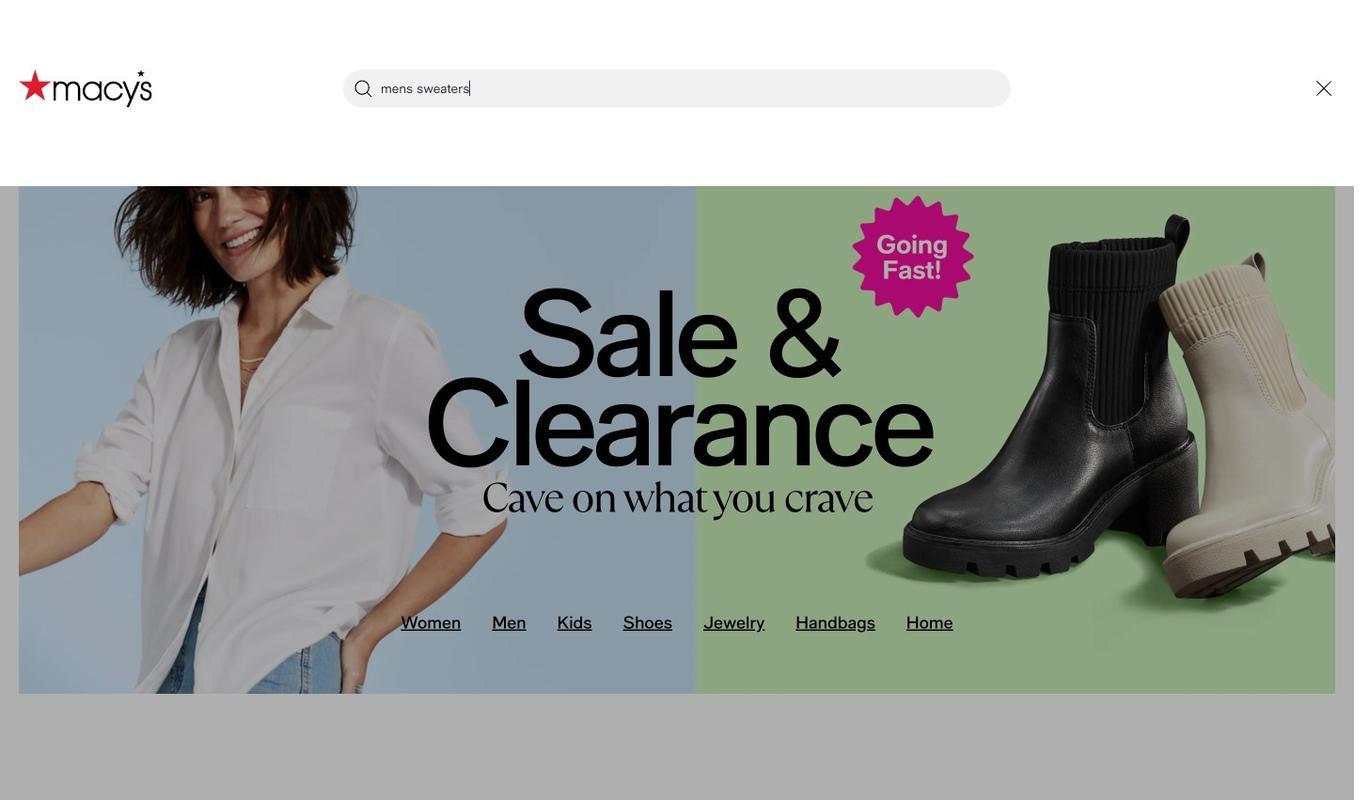 Task type: locate. For each thing, give the bounding box(es) containing it.
search large image
[[352, 77, 374, 100]]



Task type: describe. For each thing, give the bounding box(es) containing it.
Search text field
[[343, 70, 1011, 107]]



Task type: vqa. For each thing, say whether or not it's contained in the screenshot.
SEARCH text box
yes



